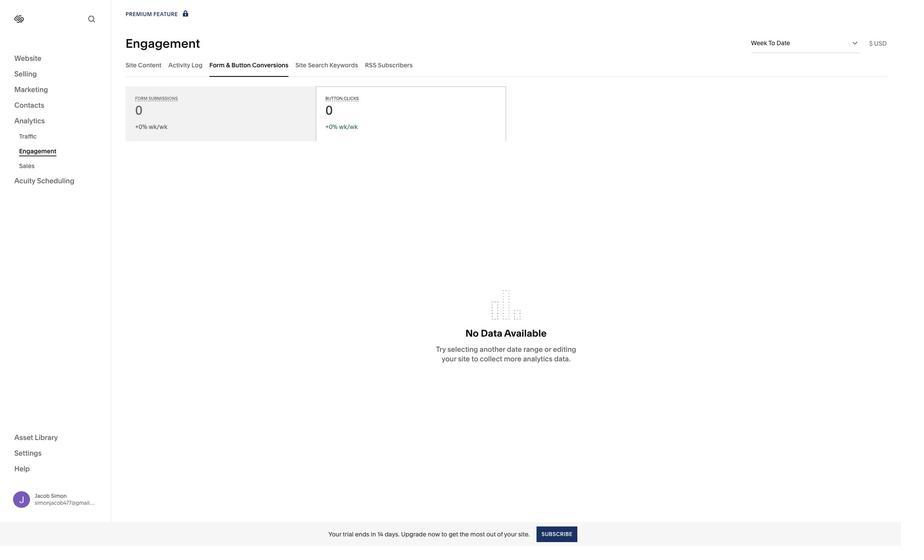 Task type: describe. For each thing, give the bounding box(es) containing it.
your
[[329, 530, 341, 538]]

contacts link
[[14, 100, 96, 111]]

selecting
[[448, 345, 478, 354]]

site.
[[518, 530, 530, 538]]

rss subscribers button
[[365, 53, 413, 77]]

in
[[371, 530, 376, 538]]

site search keywords button
[[295, 53, 358, 77]]

traffic link
[[19, 129, 101, 144]]

$ usd
[[869, 39, 887, 47]]

form for 0
[[135, 96, 148, 101]]

keywords
[[330, 61, 358, 69]]

now
[[428, 530, 440, 538]]

sales link
[[19, 159, 101, 173]]

available
[[504, 328, 547, 339]]

search
[[308, 61, 328, 69]]

form for button
[[210, 61, 225, 69]]

sales
[[19, 162, 35, 170]]

to inside try selecting another date range or editing your site to collect more analytics data.
[[472, 355, 478, 363]]

subscribers
[[378, 61, 413, 69]]

usd
[[874, 39, 887, 47]]

1 vertical spatial to
[[442, 530, 447, 538]]

traffic
[[19, 133, 37, 140]]

range
[[524, 345, 543, 354]]

date
[[777, 39, 790, 47]]

form & button conversions button
[[210, 53, 289, 77]]

days.
[[385, 530, 400, 538]]

library
[[35, 433, 58, 442]]

asset
[[14, 433, 33, 442]]

button inside button clicks 0 0% wk/wk
[[325, 96, 343, 101]]

ends
[[355, 530, 369, 538]]

your inside try selecting another date range or editing your site to collect more analytics data.
[[442, 355, 456, 363]]

week to date
[[751, 39, 790, 47]]

collect
[[480, 355, 502, 363]]

most
[[470, 530, 485, 538]]

rss subscribers
[[365, 61, 413, 69]]

button clicks 0 0% wk/wk
[[325, 96, 359, 131]]

&
[[226, 61, 230, 69]]

trial
[[343, 530, 354, 538]]

site content button
[[126, 53, 161, 77]]

out
[[486, 530, 496, 538]]

editing
[[553, 345, 576, 354]]

settings link
[[14, 448, 96, 459]]

website
[[14, 54, 41, 63]]

subscribe
[[542, 531, 573, 537]]

wk/wk for form submissions 0 0% wk/wk
[[149, 123, 167, 131]]

jacob simon simonjacob477@gmail.com
[[35, 493, 102, 506]]

marketing link
[[14, 85, 96, 95]]

simon
[[51, 493, 67, 499]]

submissions
[[149, 96, 178, 101]]

clicks
[[344, 96, 359, 101]]

try selecting another date range or editing your site to collect more analytics data.
[[436, 345, 576, 363]]

site search keywords
[[295, 61, 358, 69]]

your trial ends in 14 days. upgrade now to get the most out of your site.
[[329, 530, 530, 538]]

0 for button clicks 0 0% wk/wk
[[325, 103, 333, 118]]

log
[[192, 61, 203, 69]]

premium
[[126, 11, 152, 17]]

jacob
[[35, 493, 50, 499]]

form & button conversions
[[210, 61, 289, 69]]

wk/wk for button clicks 0 0% wk/wk
[[339, 123, 358, 131]]

scheduling
[[37, 176, 74, 185]]

$
[[869, 39, 873, 47]]

rss
[[365, 61, 377, 69]]

data
[[481, 328, 502, 339]]

upgrade
[[401, 530, 427, 538]]

site for site content
[[126, 61, 137, 69]]

website link
[[14, 53, 96, 64]]

acuity scheduling link
[[14, 176, 96, 186]]



Task type: vqa. For each thing, say whether or not it's contained in the screenshot.
We
no



Task type: locate. For each thing, give the bounding box(es) containing it.
to left get
[[442, 530, 447, 538]]

0 vertical spatial your
[[442, 355, 456, 363]]

try
[[436, 345, 446, 354]]

engagement up content
[[126, 36, 200, 51]]

selling link
[[14, 69, 96, 80]]

0 horizontal spatial engagement
[[19, 147, 56, 155]]

wk/wk down clicks
[[339, 123, 358, 131]]

0 vertical spatial form
[[210, 61, 225, 69]]

more
[[504, 355, 522, 363]]

subscribe button
[[537, 526, 577, 542]]

analytics link
[[14, 116, 96, 126]]

1 horizontal spatial to
[[472, 355, 478, 363]]

help link
[[14, 464, 30, 473]]

acuity scheduling
[[14, 176, 74, 185]]

no
[[466, 328, 479, 339]]

0% inside form submissions 0 0% wk/wk
[[139, 123, 147, 131]]

site
[[458, 355, 470, 363]]

activity
[[168, 61, 190, 69]]

week to date button
[[751, 33, 860, 53]]

asset library
[[14, 433, 58, 442]]

your right of
[[504, 530, 517, 538]]

button
[[232, 61, 251, 69], [325, 96, 343, 101]]

1 horizontal spatial wk/wk
[[339, 123, 358, 131]]

0% for button clicks 0 0% wk/wk
[[329, 123, 338, 131]]

0 vertical spatial button
[[232, 61, 251, 69]]

analytics
[[523, 355, 553, 363]]

1 vertical spatial your
[[504, 530, 517, 538]]

1 horizontal spatial form
[[210, 61, 225, 69]]

of
[[497, 530, 503, 538]]

marketing
[[14, 85, 48, 94]]

1 horizontal spatial 0
[[325, 103, 333, 118]]

site left content
[[126, 61, 137, 69]]

wk/wk
[[149, 123, 167, 131], [339, 123, 358, 131]]

the
[[460, 530, 469, 538]]

get
[[449, 530, 458, 538]]

form inside form submissions 0 0% wk/wk
[[135, 96, 148, 101]]

wk/wk down 'submissions'
[[149, 123, 167, 131]]

0 inside button clicks 0 0% wk/wk
[[325, 103, 333, 118]]

settings
[[14, 449, 42, 457]]

1 horizontal spatial your
[[504, 530, 517, 538]]

site for site search keywords
[[295, 61, 307, 69]]

tab list
[[126, 53, 887, 77]]

0 vertical spatial to
[[472, 355, 478, 363]]

another
[[480, 345, 505, 354]]

0 horizontal spatial site
[[126, 61, 137, 69]]

to
[[472, 355, 478, 363], [442, 530, 447, 538]]

form left 'submissions'
[[135, 96, 148, 101]]

form left &
[[210, 61, 225, 69]]

0 horizontal spatial form
[[135, 96, 148, 101]]

content
[[138, 61, 161, 69]]

0 horizontal spatial to
[[442, 530, 447, 538]]

1 horizontal spatial 0%
[[329, 123, 338, 131]]

1 vertical spatial engagement
[[19, 147, 56, 155]]

data.
[[554, 355, 571, 363]]

engagement down traffic
[[19, 147, 56, 155]]

no data available
[[466, 328, 547, 339]]

0 horizontal spatial your
[[442, 355, 456, 363]]

engagement link
[[19, 144, 101, 159]]

simonjacob477@gmail.com
[[35, 500, 102, 506]]

0% for form submissions 0 0% wk/wk
[[139, 123, 147, 131]]

2 0 from the left
[[325, 103, 333, 118]]

1 site from the left
[[126, 61, 137, 69]]

engagement inside engagement link
[[19, 147, 56, 155]]

0% inside button clicks 0 0% wk/wk
[[329, 123, 338, 131]]

site content
[[126, 61, 161, 69]]

0 horizontal spatial 0
[[135, 103, 143, 118]]

1 horizontal spatial engagement
[[126, 36, 200, 51]]

feature
[[153, 11, 178, 17]]

date
[[507, 345, 522, 354]]

14
[[377, 530, 383, 538]]

1 0% from the left
[[139, 123, 147, 131]]

1 horizontal spatial site
[[295, 61, 307, 69]]

tab list containing site content
[[126, 53, 887, 77]]

premium feature
[[126, 11, 178, 17]]

0 for form submissions 0 0% wk/wk
[[135, 103, 143, 118]]

selling
[[14, 70, 37, 78]]

activity log button
[[168, 53, 203, 77]]

conversions
[[252, 61, 289, 69]]

0 vertical spatial engagement
[[126, 36, 200, 51]]

engagement
[[126, 36, 200, 51], [19, 147, 56, 155]]

site
[[126, 61, 137, 69], [295, 61, 307, 69]]

wk/wk inside button clicks 0 0% wk/wk
[[339, 123, 358, 131]]

week
[[751, 39, 767, 47]]

help
[[14, 464, 30, 473]]

button right &
[[232, 61, 251, 69]]

acuity
[[14, 176, 35, 185]]

form inside button
[[210, 61, 225, 69]]

2 wk/wk from the left
[[339, 123, 358, 131]]

0 horizontal spatial 0%
[[139, 123, 147, 131]]

wk/wk inside form submissions 0 0% wk/wk
[[149, 123, 167, 131]]

site left search
[[295, 61, 307, 69]]

analytics
[[14, 116, 45, 125]]

1 vertical spatial button
[[325, 96, 343, 101]]

1 0 from the left
[[135, 103, 143, 118]]

your down "try"
[[442, 355, 456, 363]]

to right 'site'
[[472, 355, 478, 363]]

1 vertical spatial form
[[135, 96, 148, 101]]

to
[[769, 39, 775, 47]]

0
[[135, 103, 143, 118], [325, 103, 333, 118]]

button inside button
[[232, 61, 251, 69]]

button left clicks
[[325, 96, 343, 101]]

contacts
[[14, 101, 44, 110]]

2 site from the left
[[295, 61, 307, 69]]

form
[[210, 61, 225, 69], [135, 96, 148, 101]]

activity log
[[168, 61, 203, 69]]

form submissions 0 0% wk/wk
[[135, 96, 178, 131]]

premium feature button
[[126, 10, 190, 19]]

0 horizontal spatial button
[[232, 61, 251, 69]]

asset library link
[[14, 433, 96, 443]]

0 horizontal spatial wk/wk
[[149, 123, 167, 131]]

2 0% from the left
[[329, 123, 338, 131]]

or
[[545, 345, 551, 354]]

0%
[[139, 123, 147, 131], [329, 123, 338, 131]]

your
[[442, 355, 456, 363], [504, 530, 517, 538]]

1 horizontal spatial button
[[325, 96, 343, 101]]

0 inside form submissions 0 0% wk/wk
[[135, 103, 143, 118]]

1 wk/wk from the left
[[149, 123, 167, 131]]



